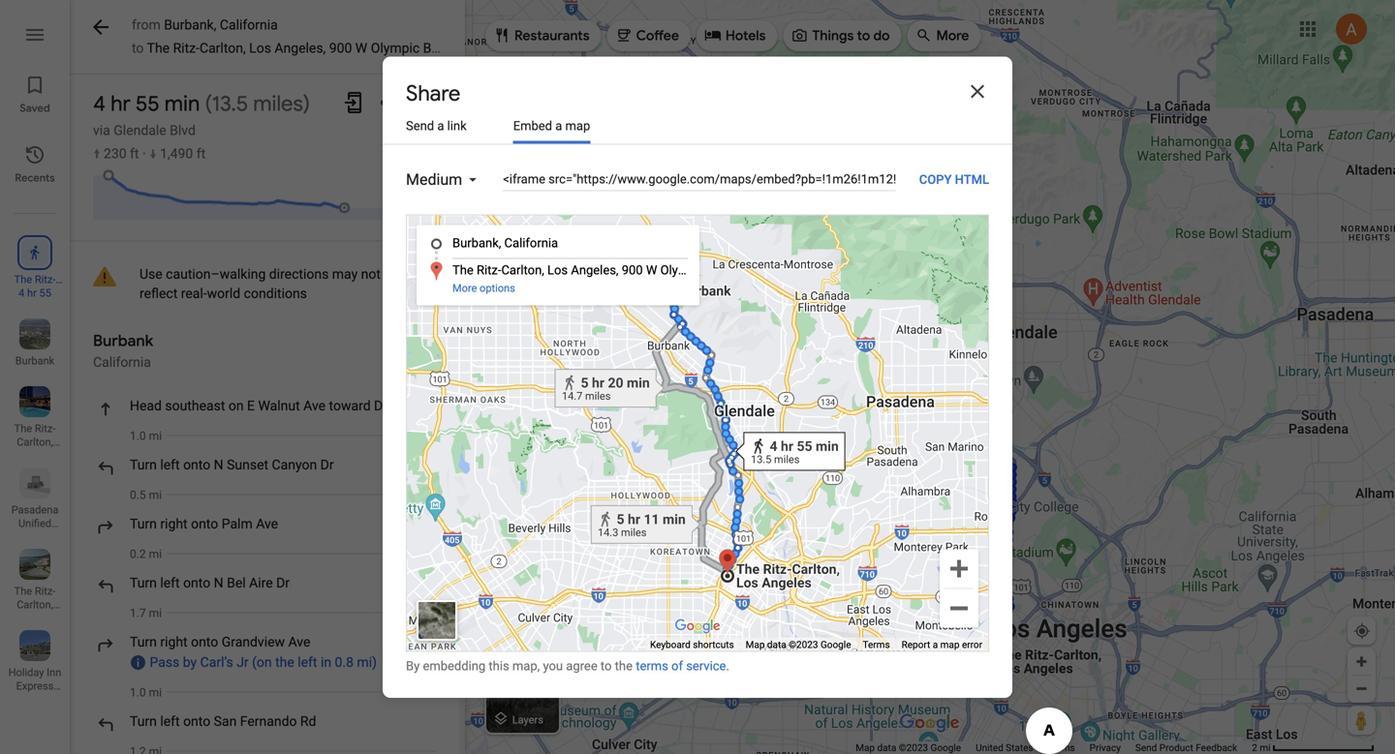 Task type: vqa. For each thing, say whether or not it's contained in the screenshot.
 Pharmacies
no



Task type: describe. For each thing, give the bounding box(es) containing it.
 main content
[[70, 0, 594, 755]]

directions from burbank, california to the ritz-carlton, los angeles, 900 w olympic blvd, los angeles, ca 90015 region
[[70, 75, 465, 755]]

n for n sunset canyon dr
[[214, 457, 223, 473]]

900
[[329, 40, 352, 56]]


[[615, 25, 632, 46]]

by embedding this map, you agree to the terms of service .
[[406, 659, 730, 674]]

google
[[931, 743, 961, 754]]

use
[[140, 266, 163, 282]]

sunset
[[227, 457, 268, 473]]

terms
[[1048, 743, 1075, 754]]

burbank california
[[93, 331, 153, 371]]

de
[[374, 398, 390, 414]]

tab list inside google maps element
[[383, 111, 1013, 145]]

turn left onto n bel aire dr
[[130, 576, 290, 592]]

a for embed
[[555, 118, 562, 133]]

saved button
[[0, 66, 70, 120]]

turn for turn left onto n sunset canyon dr
[[130, 457, 157, 473]]


[[791, 25, 809, 46]]

footer inside google maps element
[[856, 742, 1252, 755]]

map
[[565, 118, 590, 133]]

from burbank, california to the ritz-carlton, los angeles, 900 w olympic blvd, los angeles, ca 90015
[[132, 17, 594, 56]]

aire
[[249, 576, 273, 592]]

school
[[19, 531, 51, 544]]

2 angeles, from the left
[[480, 40, 532, 56]]

holiday
[[8, 667, 44, 679]]

turn for turn left onto san fernando rd
[[130, 714, 157, 730]]

agree
[[566, 659, 598, 674]]

menu image
[[23, 23, 47, 47]]

feedback
[[1196, 743, 1238, 754]]

map,
[[513, 659, 540, 674]]

san inside holiday inn express mira mesa- san diego
[[11, 708, 29, 720]]

show street view coverage image
[[1348, 706, 1376, 735]]

via glendale blvd
[[93, 123, 196, 139]]

0.8
[[335, 655, 354, 671]]

rd
[[300, 714, 316, 730]]

2 horizontal spatial dr
[[419, 398, 433, 414]]

bell
[[394, 398, 416, 414]]

this
[[489, 659, 509, 674]]

unified
[[18, 518, 51, 530]]

a for send
[[437, 118, 444, 133]]

caution–walking
[[166, 266, 266, 282]]

recents
[[15, 172, 55, 185]]

directions
[[269, 266, 329, 282]]

send for send a link
[[406, 118, 434, 133]]

mi
[[1260, 743, 1271, 754]]

onto for n bel aire dr
[[183, 576, 210, 592]]

service
[[686, 659, 726, 674]]

california inside burbank california
[[93, 355, 151, 371]]

2
[[1252, 743, 1258, 754]]

ritz- for the ritz- carlton, laguna niguel
[[35, 586, 56, 598]]

mesa-
[[32, 694, 61, 706]]

embed
[[513, 118, 552, 133]]

head southeast on e walnut ave toward de bell dr
[[130, 398, 433, 414]]

saved
[[20, 102, 50, 115]]

to inside  things to do
[[857, 27, 870, 45]]

recents button
[[0, 136, 70, 190]]

dr for n sunset canyon dr
[[320, 457, 334, 473]]

link
[[447, 118, 467, 133]]

the ritz- carlton, laguna niguel button
[[0, 542, 70, 639]]

embed a map button
[[513, 111, 590, 144]]

holiday inn express mira mesa- san diego
[[8, 667, 61, 720]]

w
[[355, 40, 367, 56]]

burbank button
[[0, 311, 70, 371]]

on
[[229, 398, 244, 414]]

2 mi
[[1252, 743, 1271, 754]]

reflect
[[140, 286, 178, 302]]

onto for palm ave
[[191, 516, 218, 532]]

right for turn right onto grandview ave
[[160, 635, 188, 651]]

to inside share dialog
[[601, 659, 612, 674]]

ave for palm ave
[[256, 516, 278, 532]]

use caution–walking directions may not always reflect real-world conditions image
[[93, 265, 116, 288]]

via
[[93, 123, 110, 139]]

collapse side panel image
[[466, 367, 487, 388]]

miles
[[253, 90, 303, 117]]

 layers
[[492, 709, 544, 730]]

pasadena
[[11, 504, 58, 516]]

terms of service link
[[636, 659, 726, 674]]

head
[[130, 398, 162, 414]]

district
[[18, 545, 52, 557]]

map
[[856, 743, 875, 754]]

medium
[[406, 170, 462, 189]]

united states button
[[976, 742, 1033, 755]]

los inside the ritz- carlton, los angeles
[[26, 450, 44, 462]]

niguel
[[20, 626, 50, 639]]

turn for turn right onto grandview ave
[[130, 635, 157, 651]]

privacy button
[[1090, 742, 1121, 755]]

of
[[672, 659, 683, 674]]

2 mi button
[[1252, 743, 1375, 754]]

palm
[[222, 516, 253, 532]]

4 for 4 hr 55
[[19, 287, 25, 299]]

map data ©2023 google
[[856, 743, 961, 754]]

hr for 4 hr 55 min ( 13.5 miles )
[[111, 90, 131, 117]]


[[493, 25, 511, 46]]

privacy
[[1090, 743, 1121, 754]]

world
[[207, 286, 241, 302]]

send a link button
[[406, 111, 467, 144]]


[[89, 13, 112, 41]]

blvd,
[[423, 40, 452, 56]]

dr for n bel aire dr
[[276, 576, 290, 592]]

2 horizontal spatial los
[[455, 40, 477, 56]]

(on
[[252, 655, 272, 671]]

google maps element
[[0, 0, 1395, 755]]

.
[[726, 659, 730, 674]]

n for n bel aire dr
[[214, 576, 223, 592]]

0 vertical spatial ave
[[303, 398, 326, 414]]

carlton, inside from burbank, california to the ritz-carlton, los angeles, 900 w olympic blvd, los angeles, ca 90015
[[200, 40, 246, 56]]



Task type: locate. For each thing, give the bounding box(es) containing it.
right left palm
[[160, 516, 188, 532]]

0 vertical spatial 55
[[136, 90, 160, 117]]

ritz- inside the ritz- carlton, los angeles
[[35, 423, 56, 435]]

2 turn from the top
[[130, 516, 157, 532]]

a inside button
[[437, 118, 444, 133]]

to down from
[[132, 40, 144, 56]]

medium button
[[406, 170, 480, 189]]

left left in
[[298, 655, 317, 671]]

fernando
[[240, 714, 297, 730]]

tab list containing send a link
[[383, 111, 1013, 145]]

0 horizontal spatial send
[[406, 118, 434, 133]]

hr inside  list
[[27, 287, 37, 299]]

burbank up the ritz- carlton, los angeles button
[[15, 355, 54, 367]]

pass by carl's jr (on the left in 0.8 mi)
[[150, 655, 377, 671]]

2 horizontal spatial to
[[857, 27, 870, 45]]

send product feedback
[[1136, 743, 1238, 754]]

1 n from the top
[[214, 457, 223, 473]]

1 vertical spatial 4
[[19, 287, 25, 299]]

layers
[[512, 714, 544, 727]]

burbank inside region
[[93, 331, 153, 351]]

ritz- inside from burbank, california to the ritz-carlton, los angeles, 900 w olympic blvd, los angeles, ca 90015
[[173, 40, 200, 56]]

carlton, for the ritz- carlton, los angeles
[[17, 437, 53, 449]]

 coffee
[[615, 25, 679, 46]]

4 up via
[[93, 90, 106, 117]]

data
[[877, 743, 897, 754]]

0 horizontal spatial 230 ft
[[104, 146, 139, 162]]

send
[[406, 118, 434, 133], [1136, 743, 1157, 754]]

0 vertical spatial 4
[[93, 90, 106, 117]]

restaurants
[[515, 27, 590, 45]]

None text field
[[503, 168, 896, 191]]

copy html
[[919, 172, 989, 187]]

0 horizontal spatial los
[[26, 450, 44, 462]]

turn for turn right onto palm ave
[[130, 516, 157, 532]]

the ritz- carlton, los angeles
[[14, 423, 56, 476]]

0 horizontal spatial dr
[[276, 576, 290, 592]]

1 angeles, from the left
[[275, 40, 326, 56]]

the for the ritz- carlton, laguna niguel
[[14, 586, 32, 598]]

ritz- down the burbank,
[[173, 40, 200, 56]]

 list
[[0, 0, 70, 755]]

california right the burbank,
[[220, 17, 278, 33]]

1 horizontal spatial california
[[220, 17, 278, 33]]

1 vertical spatial burbank
[[15, 355, 54, 367]]


[[704, 25, 722, 46]]

0 horizontal spatial 55
[[39, 287, 51, 299]]

ave right palm
[[256, 516, 278, 532]]

may
[[332, 266, 358, 282]]

0 horizontal spatial california
[[93, 355, 151, 371]]

1 horizontal spatial 230 ft
[[396, 210, 423, 222]]

los up angeles at the bottom of page
[[26, 450, 44, 462]]

angeles
[[16, 464, 54, 476]]

left for turn left onto n sunset canyon dr
[[160, 457, 180, 473]]

0 horizontal spatial san
[[11, 708, 29, 720]]

55 inside directions from burbank, california to the ritz-carlton, los angeles, 900 w olympic blvd, los angeles, ca 90015 region
[[136, 90, 160, 117]]

e
[[247, 398, 255, 414]]

angeles, left ca
[[480, 40, 532, 56]]

send left the product
[[1136, 743, 1157, 754]]

in
[[321, 655, 331, 671]]

san inside directions from burbank, california to the ritz-carlton, los angeles, 900 w olympic blvd, los angeles, ca 90015 region
[[214, 714, 237, 730]]

information tooltip
[[130, 656, 146, 670]]

1 horizontal spatial to
[[601, 659, 612, 674]]

the up angeles at the bottom of page
[[14, 423, 32, 435]]

left left bel
[[160, 576, 180, 592]]

0 horizontal spatial 4
[[19, 287, 25, 299]]

1 turn from the top
[[130, 457, 157, 473]]

send down share
[[406, 118, 434, 133]]

the
[[147, 40, 170, 56], [14, 423, 32, 435], [14, 586, 32, 598]]

express
[[16, 681, 54, 693]]

toward
[[329, 398, 371, 414]]

2 vertical spatial carlton,
[[17, 599, 53, 611]]

mi)
[[357, 655, 377, 671]]

the
[[275, 655, 294, 671], [615, 659, 633, 674]]

1 vertical spatial dr
[[320, 457, 334, 473]]

dr right canyon on the bottom of page
[[320, 457, 334, 473]]

n left sunset at the left bottom
[[214, 457, 223, 473]]

55 up "via glendale blvd"
[[136, 90, 160, 117]]

hr down 
[[27, 287, 37, 299]]

1 horizontal spatial angeles,
[[480, 40, 532, 56]]

a inside button
[[555, 118, 562, 133]]

the down from
[[147, 40, 170, 56]]

send inside button
[[406, 118, 434, 133]]

carlton, down the burbank,
[[200, 40, 246, 56]]

1 right from the top
[[160, 516, 188, 532]]

product
[[1160, 743, 1194, 754]]

55 inside  list
[[39, 287, 51, 299]]

united
[[976, 743, 1004, 754]]

230 ft
[[104, 146, 139, 162], [396, 210, 423, 222]]

2 a from the left
[[555, 118, 562, 133]]

pass
[[150, 655, 180, 671]]

ritz-
[[173, 40, 200, 56], [35, 423, 56, 435], [35, 586, 56, 598]]

1 vertical spatial ave
[[256, 516, 278, 532]]

onto left sunset at the left bottom
[[183, 457, 210, 473]]

1 vertical spatial the
[[14, 423, 32, 435]]

pasadena unified school district button
[[0, 460, 70, 557]]

the left terms
[[615, 659, 633, 674]]

to left do
[[857, 27, 870, 45]]

n left bel
[[214, 576, 223, 592]]

1 vertical spatial right
[[160, 635, 188, 651]]

 restaurants
[[493, 25, 590, 46]]

turn
[[130, 457, 157, 473], [130, 516, 157, 532], [130, 576, 157, 592], [130, 635, 157, 651], [130, 714, 157, 730]]

1 horizontal spatial 4
[[93, 90, 106, 117]]

2 vertical spatial dr
[[276, 576, 290, 592]]

1 horizontal spatial the
[[615, 659, 633, 674]]

burbank down reflect
[[93, 331, 153, 351]]

1 horizontal spatial burbank
[[93, 331, 153, 351]]

1 horizontal spatial 55
[[136, 90, 160, 117]]

los
[[249, 40, 271, 56], [455, 40, 477, 56], [26, 450, 44, 462]]

left for turn left onto n bel aire dr
[[160, 576, 180, 592]]

0 horizontal spatial hr
[[27, 287, 37, 299]]

0 vertical spatial right
[[160, 516, 188, 532]]

turn for turn left onto n bel aire dr
[[130, 576, 157, 592]]

hr for 4 hr 55
[[27, 287, 37, 299]]

hr inside directions from burbank, california to the ritz-carlton, los angeles, 900 w olympic blvd, los angeles, ca 90015 region
[[111, 90, 131, 117]]

send inside "button"
[[1136, 743, 1157, 754]]

onto left palm
[[191, 516, 218, 532]]

1 vertical spatial send
[[1136, 743, 1157, 754]]

ave
[[303, 398, 326, 414], [256, 516, 278, 532], [288, 635, 310, 651]]

1 vertical spatial ritz-
[[35, 423, 56, 435]]

230 ft left ·
[[104, 146, 139, 162]]

los up the miles at the top of the page
[[249, 40, 271, 56]]

turn left onto san fernando rd
[[130, 714, 316, 730]]

holiday inn express mira mesa- san diego button
[[0, 623, 70, 720]]

left down the pass
[[160, 714, 180, 730]]

1 vertical spatial n
[[214, 576, 223, 592]]

2 right from the top
[[160, 635, 188, 651]]

california up head
[[93, 355, 151, 371]]

to right "agree"
[[601, 659, 612, 674]]

1 vertical spatial carlton,
[[17, 437, 53, 449]]

onto for grandview ave
[[191, 635, 218, 651]]

a left map
[[555, 118, 562, 133]]

jr
[[237, 655, 249, 671]]

send a link
[[406, 118, 467, 133]]

carlton, inside the ritz- carlton, laguna niguel
[[17, 599, 53, 611]]

onto left bel
[[183, 576, 210, 592]]

carlton,
[[200, 40, 246, 56], [17, 437, 53, 449], [17, 599, 53, 611]]

ritz- inside the ritz- carlton, laguna niguel
[[35, 586, 56, 598]]

1 horizontal spatial a
[[555, 118, 562, 133]]

dr right aire
[[276, 576, 290, 592]]

1 horizontal spatial san
[[214, 714, 237, 730]]

onto
[[183, 457, 210, 473], [191, 516, 218, 532], [183, 576, 210, 592], [191, 635, 218, 651], [183, 714, 210, 730]]

1 horizontal spatial los
[[249, 40, 271, 56]]

0 vertical spatial california
[[220, 17, 278, 33]]

4 turn from the top
[[130, 635, 157, 651]]

send for send product feedback
[[1136, 743, 1157, 754]]

footer
[[856, 742, 1252, 755]]

grandview
[[222, 635, 285, 651]]

1 horizontal spatial dr
[[320, 457, 334, 473]]

diego
[[32, 708, 59, 720]]

0 vertical spatial 230 ft
[[104, 146, 139, 162]]

more
[[937, 27, 969, 45]]

55
[[136, 90, 160, 117], [39, 287, 51, 299]]

0 horizontal spatial angeles,
[[275, 40, 326, 56]]

zoom in image
[[1355, 655, 1369, 670]]

55 for 4 hr 55 min ( 13.5 miles )
[[136, 90, 160, 117]]

1 vertical spatial california
[[93, 355, 151, 371]]

0 horizontal spatial the
[[275, 655, 294, 671]]

the inside the ritz- carlton, laguna niguel
[[14, 586, 32, 598]]

ave left toward
[[303, 398, 326, 414]]

1 horizontal spatial hr
[[111, 90, 131, 117]]

1 vertical spatial 230 ft
[[396, 210, 423, 222]]

55 down 
[[39, 287, 51, 299]]

a left link
[[437, 118, 444, 133]]

carlton, up angeles at the bottom of page
[[17, 437, 53, 449]]

5 turn from the top
[[130, 714, 157, 730]]

the ritz- carlton, laguna niguel
[[14, 586, 56, 639]]

tab list
[[383, 111, 1013, 145]]

0 vertical spatial the
[[147, 40, 170, 56]]

hr up glendale
[[111, 90, 131, 117]]

1 a from the left
[[437, 118, 444, 133]]

230 ft for 230 ft
[[396, 210, 423, 222]]

0 vertical spatial ritz-
[[173, 40, 200, 56]]

the up laguna
[[14, 586, 32, 598]]

©2023
[[899, 743, 928, 754]]

0 vertical spatial carlton,
[[200, 40, 246, 56]]


[[915, 25, 933, 46]]

min
[[165, 90, 200, 117]]

not
[[361, 266, 381, 282]]

copy html button
[[919, 172, 989, 187]]

burbank for burbank
[[15, 355, 54, 367]]

0 horizontal spatial to
[[132, 40, 144, 56]]

the inside the ritz- carlton, los angeles
[[14, 423, 32, 435]]

2 vertical spatial the
[[14, 586, 32, 598]]

3 turn from the top
[[130, 576, 157, 592]]

0 horizontal spatial burbank
[[15, 355, 54, 367]]

ritz- up angeles at the bottom of page
[[35, 423, 56, 435]]

4 up burbank button
[[19, 287, 25, 299]]

burbank inside button
[[15, 355, 54, 367]]

the inside region
[[275, 655, 294, 671]]

ritz- for the ritz- carlton, los angeles
[[35, 423, 56, 435]]

onto for n sunset canyon dr
[[183, 457, 210, 473]]

0 horizontal spatial a
[[437, 118, 444, 133]]

0 vertical spatial dr
[[419, 398, 433, 414]]

carlton, for the ritz- carlton, laguna niguel
[[17, 599, 53, 611]]

san left fernando
[[214, 714, 237, 730]]

the inside share dialog
[[615, 659, 633, 674]]

1 vertical spatial 55
[[39, 287, 51, 299]]

onto for san fernando rd
[[183, 714, 210, 730]]

the right (on
[[275, 655, 294, 671]]

0 vertical spatial hr
[[111, 90, 131, 117]]

right up the pass
[[160, 635, 188, 651]]

coffee
[[636, 27, 679, 45]]

los right the blvd,
[[455, 40, 477, 56]]

230 ft down the 1,493 ft
[[396, 210, 423, 222]]

terms
[[636, 659, 668, 674]]

share dialog
[[383, 56, 1013, 698]]

onto up the carl's
[[191, 635, 218, 651]]

burbank for burbank california
[[93, 331, 153, 351]]

terms button
[[1048, 742, 1075, 755]]

burbank,
[[164, 17, 216, 33]]

angeles, left 900
[[275, 40, 326, 56]]

90015
[[556, 40, 594, 56]]

burbank
[[93, 331, 153, 351], [15, 355, 54, 367]]

states
[[1006, 743, 1033, 754]]

none text field inside share dialog
[[503, 168, 896, 191]]

by
[[406, 659, 420, 674]]

ave for grandview ave
[[288, 635, 310, 651]]

carlton, inside the ritz- carlton, los angeles
[[17, 437, 53, 449]]

canyon
[[272, 457, 317, 473]]

2 n from the top
[[214, 576, 223, 592]]

dr right bell
[[419, 398, 433, 414]]

0 vertical spatial send
[[406, 118, 434, 133]]

ave up pass by carl's jr (on the left in 0.8 mi)
[[288, 635, 310, 651]]

the ritz- carlton, los angeles button
[[0, 379, 70, 476]]

do
[[874, 27, 890, 45]]

the for the ritz- carlton, los angeles
[[14, 423, 32, 435]]

ca
[[535, 40, 553, 56]]

laguna
[[17, 613, 52, 625]]

onto down the by
[[183, 714, 210, 730]]

zoom out image
[[1355, 682, 1369, 697]]

by
[[183, 655, 197, 671]]

4 hr 55
[[19, 287, 51, 299]]

pasadena unified school district
[[11, 504, 58, 557]]

the inside from burbank, california to the ritz-carlton, los angeles, 900 w olympic blvd, los angeles, ca 90015
[[147, 40, 170, 56]]

carlton, up laguna
[[17, 599, 53, 611]]

california inside from burbank, california to the ritz-carlton, los angeles, 900 w olympic blvd, los angeles, ca 90015
[[220, 17, 278, 33]]

4 for 4 hr 55 min ( 13.5 miles )
[[93, 90, 106, 117]]

1 vertical spatial hr
[[27, 287, 37, 299]]

real-
[[181, 286, 207, 302]]

mira
[[8, 694, 30, 706]]

footer containing map data ©2023 google
[[856, 742, 1252, 755]]

united states
[[976, 743, 1033, 754]]

san
[[11, 708, 29, 720], [214, 714, 237, 730]]

4 inside  list
[[19, 287, 25, 299]]

230 ft for 230 ft ·
[[104, 146, 139, 162]]

show your location image
[[1354, 623, 1371, 641]]

left for turn left onto san fernando rd
[[160, 714, 180, 730]]

to inside from burbank, california to the ritz-carlton, los angeles, 900 w olympic blvd, los angeles, ca 90015
[[132, 40, 144, 56]]

·
[[142, 146, 146, 162]]

4 inside directions from burbank, california to the ritz-carlton, los angeles, 900 w olympic blvd, los angeles, ca 90015 region
[[93, 90, 106, 117]]

2 vertical spatial ave
[[288, 635, 310, 651]]

1 horizontal spatial send
[[1136, 743, 1157, 754]]

0 vertical spatial burbank
[[93, 331, 153, 351]]

left down head
[[160, 457, 180, 473]]

230 ft ·
[[104, 146, 149, 162]]

share
[[406, 80, 461, 107]]

san down mira
[[11, 708, 29, 720]]

55 for 4 hr 55
[[39, 287, 51, 299]]

southeast
[[165, 398, 225, 414]]

ritz- up laguna
[[35, 586, 56, 598]]

bel
[[227, 576, 246, 592]]

right for turn right onto palm ave
[[160, 516, 188, 532]]

turn right onto grandview ave
[[130, 635, 310, 651]]

2 vertical spatial ritz-
[[35, 586, 56, 598]]

0 vertical spatial n
[[214, 457, 223, 473]]

 more
[[915, 25, 969, 46]]

(
[[205, 90, 212, 117]]

carl's
[[200, 655, 233, 671]]


[[26, 242, 44, 264]]



